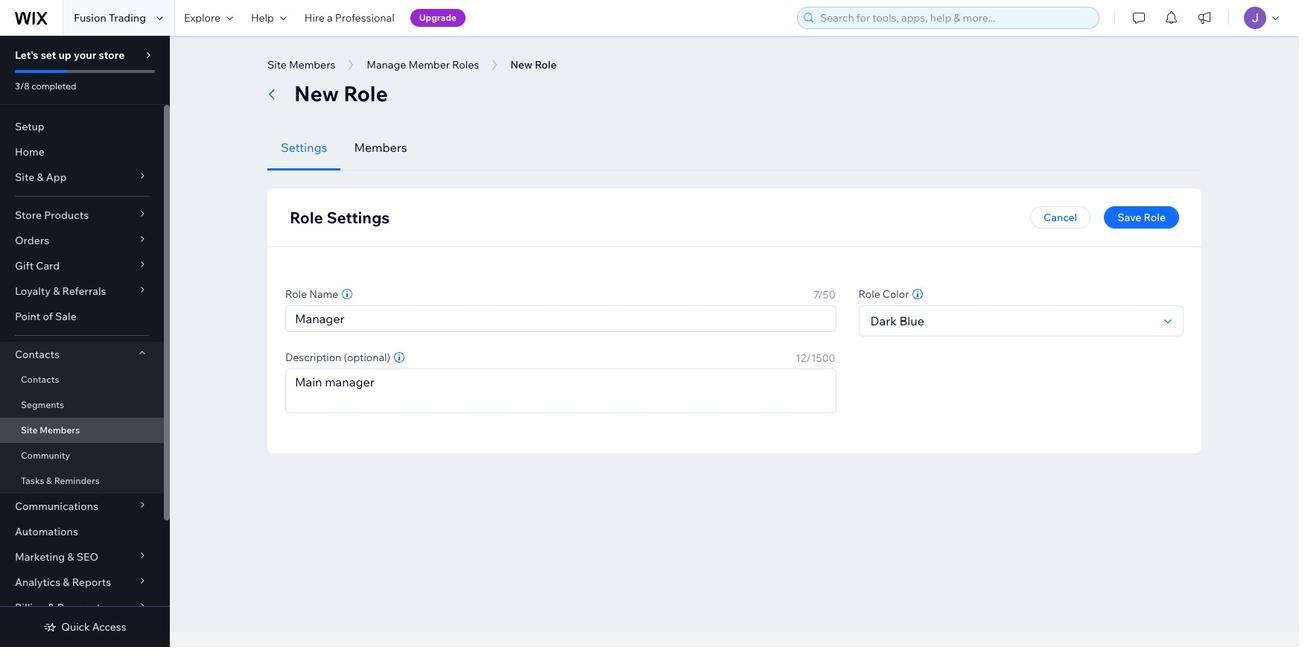 Task type: vqa. For each thing, say whether or not it's contained in the screenshot.
Gift Card popup button
yes



Task type: locate. For each thing, give the bounding box(es) containing it.
loyalty
[[15, 285, 51, 298]]

members for site members link
[[40, 425, 80, 436]]

setup link
[[0, 114, 164, 139]]

site members up new
[[268, 58, 336, 72]]

site down "help" button
[[268, 58, 287, 72]]

& left seo
[[67, 551, 74, 564]]

0 vertical spatial site members
[[268, 58, 336, 72]]

tab list
[[268, 125, 1202, 171]]

analytics
[[15, 576, 61, 589]]

marketing & seo
[[15, 551, 98, 564]]

of
[[43, 310, 53, 323]]

None field
[[866, 306, 1158, 336]]

role down manage
[[344, 80, 388, 107]]

site down segments
[[21, 425, 38, 436]]

description
[[285, 351, 342, 364]]

role left name
[[285, 288, 307, 301]]

(optional)
[[344, 351, 391, 364]]

up
[[59, 48, 71, 62]]

referrals
[[62, 285, 106, 298]]

site & app
[[15, 171, 67, 184]]

site
[[268, 58, 287, 72], [15, 171, 34, 184], [21, 425, 38, 436]]

manage
[[367, 58, 406, 72]]

let's set up your store
[[15, 48, 125, 62]]

name
[[309, 288, 338, 301]]

role for settings
[[290, 208, 323, 227]]

quick access
[[61, 621, 126, 634]]

0 horizontal spatial site members
[[21, 425, 80, 436]]

1 horizontal spatial members
[[289, 58, 336, 72]]

2 horizontal spatial members
[[354, 140, 407, 155]]

role right save
[[1144, 211, 1166, 224]]

1 vertical spatial contacts
[[21, 374, 59, 385]]

& for marketing
[[67, 551, 74, 564]]

role left color
[[859, 288, 881, 301]]

hire a professional
[[305, 11, 395, 25]]

members inside button
[[289, 58, 336, 72]]

site inside popup button
[[15, 171, 34, 184]]

communications button
[[0, 494, 164, 519]]

3/8 completed
[[15, 80, 76, 92]]

site members inside site members button
[[268, 58, 336, 72]]

Manager text field
[[286, 306, 836, 332]]

contacts button
[[0, 342, 164, 367]]

12 / 1500
[[796, 352, 836, 365]]

0 vertical spatial /
[[818, 288, 823, 302]]

& right loyalty
[[53, 285, 60, 298]]

1 horizontal spatial /
[[818, 288, 823, 302]]

save role
[[1118, 211, 1166, 224]]

role down settings button
[[290, 208, 323, 227]]

contacts down point of sale
[[15, 348, 60, 361]]

& left reports
[[63, 576, 70, 589]]

& right tasks
[[46, 475, 52, 487]]

members for site members button on the left top
[[289, 58, 336, 72]]

members up community
[[40, 425, 80, 436]]

a
[[327, 11, 333, 25]]

orders button
[[0, 228, 164, 253]]

1 horizontal spatial site members
[[268, 58, 336, 72]]

site members inside site members link
[[21, 425, 80, 436]]

save
[[1118, 211, 1142, 224]]

0 vertical spatial site
[[268, 58, 287, 72]]

site members up community
[[21, 425, 80, 436]]

reports
[[72, 576, 111, 589]]

fusion trading
[[74, 11, 146, 25]]

billing & payments
[[15, 601, 106, 615]]

0 vertical spatial contacts
[[15, 348, 60, 361]]

members inside sidebar element
[[40, 425, 80, 436]]

0 horizontal spatial /
[[807, 352, 811, 365]]

loyalty & referrals button
[[0, 279, 164, 304]]

site members link
[[0, 418, 164, 443]]

0 horizontal spatial members
[[40, 425, 80, 436]]

settings
[[281, 140, 327, 155], [327, 208, 390, 227]]

quick
[[61, 621, 90, 634]]

1 vertical spatial members
[[354, 140, 407, 155]]

role color
[[859, 288, 910, 301]]

description (optional)
[[285, 351, 391, 364]]

store products button
[[0, 203, 164, 228]]

site members
[[268, 58, 336, 72], [21, 425, 80, 436]]

cancel
[[1044, 211, 1078, 224]]

member
[[409, 58, 450, 72]]

site members button
[[260, 54, 343, 76]]

site down home
[[15, 171, 34, 184]]

settings down new
[[281, 140, 327, 155]]

& for billing
[[48, 601, 55, 615]]

1 vertical spatial site
[[15, 171, 34, 184]]

2 vertical spatial members
[[40, 425, 80, 436]]

& inside dropdown button
[[67, 551, 74, 564]]

communications
[[15, 500, 98, 513]]

payments
[[57, 601, 106, 615]]

7 / 50
[[814, 288, 836, 302]]

settings button
[[268, 125, 341, 171]]

members inside button
[[354, 140, 407, 155]]

site inside button
[[268, 58, 287, 72]]

home
[[15, 145, 45, 159]]

settings down members button
[[327, 208, 390, 227]]

1 vertical spatial site members
[[21, 425, 80, 436]]

contacts up segments
[[21, 374, 59, 385]]

point of sale
[[15, 310, 77, 323]]

& for site
[[37, 171, 44, 184]]

marketing
[[15, 551, 65, 564]]

point of sale link
[[0, 304, 164, 329]]

contacts link
[[0, 367, 164, 393]]

1 vertical spatial /
[[807, 352, 811, 365]]

& right billing
[[48, 601, 55, 615]]

upgrade button
[[410, 9, 466, 27]]

role
[[344, 80, 388, 107], [290, 208, 323, 227], [1144, 211, 1166, 224], [285, 288, 307, 301], [859, 288, 881, 301]]

0 vertical spatial members
[[289, 58, 336, 72]]

trading
[[109, 11, 146, 25]]

& left app
[[37, 171, 44, 184]]

members button
[[341, 125, 421, 171]]

role for color
[[859, 288, 881, 301]]

community link
[[0, 443, 164, 469]]

0 vertical spatial settings
[[281, 140, 327, 155]]

/
[[818, 288, 823, 302], [807, 352, 811, 365]]

site members for site members button on the left top
[[268, 58, 336, 72]]

completed
[[31, 80, 76, 92]]

members down the new role
[[354, 140, 407, 155]]

contacts
[[15, 348, 60, 361], [21, 374, 59, 385]]

contacts inside popup button
[[15, 348, 60, 361]]

members up new
[[289, 58, 336, 72]]

store products
[[15, 209, 89, 222]]

2 vertical spatial site
[[21, 425, 38, 436]]

&
[[37, 171, 44, 184], [53, 285, 60, 298], [46, 475, 52, 487], [67, 551, 74, 564], [63, 576, 70, 589], [48, 601, 55, 615]]



Task type: describe. For each thing, give the bounding box(es) containing it.
help button
[[242, 0, 296, 36]]

app
[[46, 171, 67, 184]]

manage member roles
[[367, 58, 479, 72]]

hire a professional link
[[296, 0, 404, 36]]

gift card button
[[0, 253, 164, 279]]

& for tasks
[[46, 475, 52, 487]]

automations link
[[0, 519, 164, 545]]

Search for tools, apps, help & more... field
[[816, 7, 1095, 28]]

home link
[[0, 139, 164, 165]]

professional
[[335, 11, 395, 25]]

role settings
[[290, 208, 390, 227]]

color
[[883, 288, 910, 301]]

community
[[21, 450, 70, 461]]

site for site & app popup button in the top of the page
[[15, 171, 34, 184]]

card
[[36, 259, 60, 273]]

marketing & seo button
[[0, 545, 164, 570]]

billing
[[15, 601, 46, 615]]

tab list containing settings
[[268, 125, 1202, 171]]

gift card
[[15, 259, 60, 273]]

1 vertical spatial settings
[[327, 208, 390, 227]]

save role button
[[1105, 206, 1180, 229]]

/ for 12
[[807, 352, 811, 365]]

fusion
[[74, 11, 106, 25]]

& for loyalty
[[53, 285, 60, 298]]

settings inside settings button
[[281, 140, 327, 155]]

role inside button
[[1144, 211, 1166, 224]]

seo
[[77, 551, 98, 564]]

store
[[15, 209, 42, 222]]

role name
[[285, 288, 338, 301]]

tasks & reminders link
[[0, 469, 164, 494]]

your
[[74, 48, 96, 62]]

50
[[823, 288, 836, 302]]

analytics & reports
[[15, 576, 111, 589]]

analytics & reports button
[[0, 570, 164, 595]]

sale
[[55, 310, 77, 323]]

upgrade
[[419, 12, 457, 23]]

access
[[92, 621, 126, 634]]

12
[[796, 352, 807, 365]]

orders
[[15, 234, 49, 247]]

contacts for the contacts link
[[21, 374, 59, 385]]

point
[[15, 310, 40, 323]]

let's
[[15, 48, 38, 62]]

explore
[[184, 11, 221, 25]]

setup
[[15, 120, 45, 133]]

sidebar element
[[0, 36, 170, 648]]

site members for site members link
[[21, 425, 80, 436]]

automations
[[15, 525, 78, 539]]

hire
[[305, 11, 325, 25]]

manage member roles button
[[359, 54, 487, 76]]

new role
[[294, 80, 388, 107]]

/ for 7
[[818, 288, 823, 302]]

role for name
[[285, 288, 307, 301]]

gift
[[15, 259, 34, 273]]

site & app button
[[0, 165, 164, 190]]

Main manager text field
[[286, 370, 836, 413]]

store
[[99, 48, 125, 62]]

cancel button
[[1031, 206, 1091, 229]]

roles
[[452, 58, 479, 72]]

loyalty & referrals
[[15, 285, 106, 298]]

segments link
[[0, 393, 164, 418]]

reminders
[[54, 475, 100, 487]]

quick access button
[[43, 621, 126, 634]]

contacts for contacts popup button
[[15, 348, 60, 361]]

new
[[294, 80, 339, 107]]

set
[[41, 48, 56, 62]]

tasks & reminders
[[21, 475, 100, 487]]

7
[[814, 288, 818, 302]]

3/8
[[15, 80, 29, 92]]

products
[[44, 209, 89, 222]]

1500
[[811, 352, 836, 365]]

site for site members button on the left top
[[268, 58, 287, 72]]

tasks
[[21, 475, 44, 487]]

site for site members link
[[21, 425, 38, 436]]

billing & payments button
[[0, 595, 164, 621]]

segments
[[21, 399, 64, 411]]

& for analytics
[[63, 576, 70, 589]]



